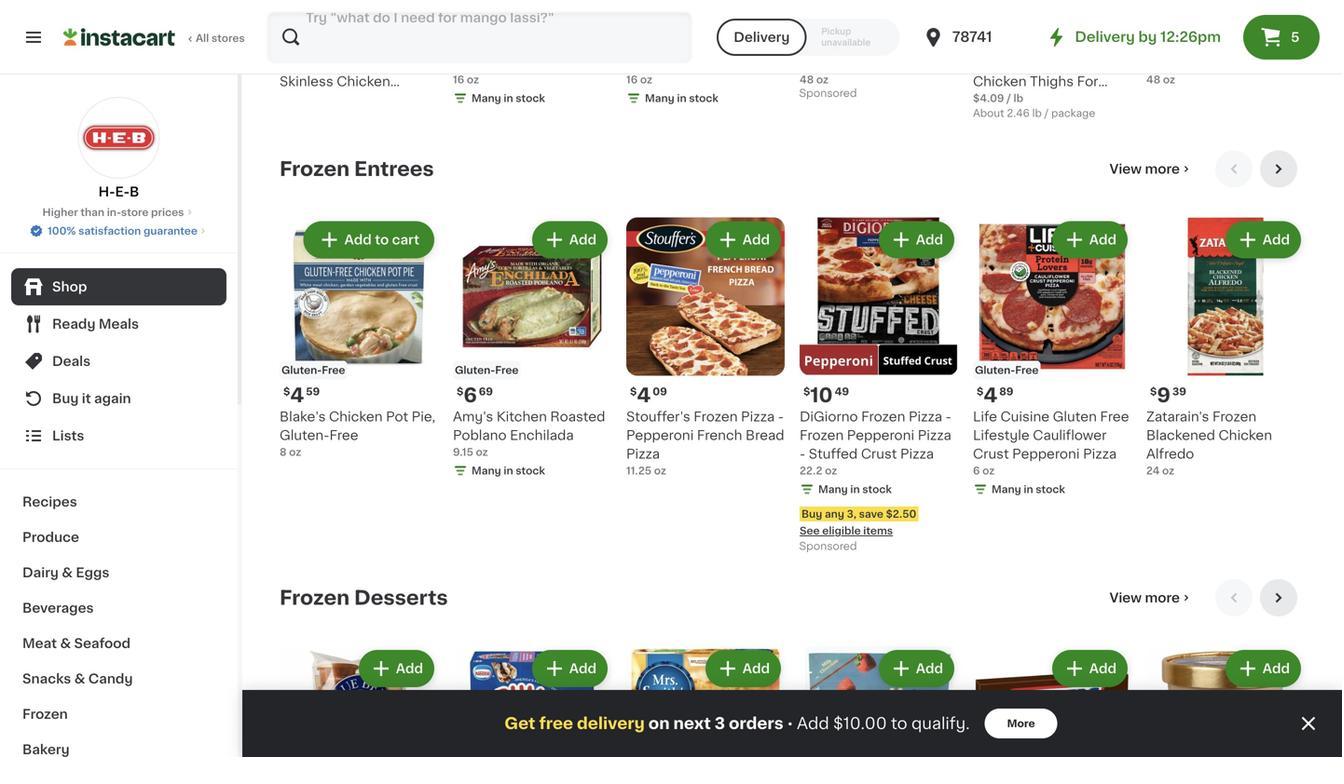 Task type: vqa. For each thing, say whether or not it's contained in the screenshot.
ct
no



Task type: locate. For each thing, give the bounding box(es) containing it.
0 horizontal spatial boneless
[[330, 56, 391, 70]]

pepperoni inside "digiorno frozen pizza - frozen pepperoni pizza - stuffed crust pizza 22.2 oz"
[[847, 429, 915, 442]]

many up any
[[818, 485, 848, 495]]

view more for entrees
[[1110, 163, 1180, 176]]

0 vertical spatial item carousel region
[[280, 151, 1305, 565]]

4 left 59
[[290, 386, 304, 406]]

4 for blake's
[[290, 386, 304, 406]]

stores
[[212, 33, 245, 43]]

stock down the h-e-b organic ground turkey 16 oz
[[516, 93, 545, 104]]

frozen
[[280, 159, 350, 179], [694, 411, 738, 424], [861, 411, 906, 424], [1213, 411, 1257, 424], [800, 429, 844, 442], [280, 589, 350, 608], [22, 708, 68, 722]]

1 horizontal spatial 48
[[1147, 75, 1161, 85]]

h- down the $ 5 19
[[626, 38, 643, 51]]

e- inside h-e-b boneless skinless seasoned chicken thighs for fajitas
[[990, 38, 1004, 51]]

1 horizontal spatial crust
[[973, 448, 1009, 461]]

- up 22.2
[[800, 448, 806, 461]]

stock up save
[[863, 485, 892, 495]]

all stores
[[196, 33, 245, 43]]

2 16 from the left
[[626, 75, 638, 85]]

- up bread
[[778, 411, 784, 424]]

59
[[306, 387, 320, 397]]

higher than in-store prices
[[42, 207, 184, 218]]

pepperoni down cauliflower
[[1013, 448, 1080, 461]]

e- for organic
[[469, 38, 483, 51]]

turkey down $ 8 19
[[453, 56, 497, 70]]

ground down '80%'
[[1170, 56, 1220, 70]]

bakery link
[[11, 733, 227, 758]]

free inside blake's chicken pot pie, gluten-free 8 oz
[[329, 429, 358, 442]]

many in stock up 3,
[[818, 485, 892, 495]]

None search field
[[267, 11, 693, 63]]

roasted
[[550, 411, 605, 424]]

h- for seasoned
[[973, 38, 990, 51]]

2 item carousel region from the top
[[280, 580, 1305, 758]]

in
[[504, 93, 513, 104], [677, 93, 687, 104], [504, 466, 513, 476], [850, 485, 860, 495], [1024, 485, 1033, 495]]

2 view more from the top
[[1110, 592, 1180, 605]]

$ inside $ 4 09
[[630, 387, 637, 397]]

1 4 from the left
[[290, 386, 304, 406]]

5 for $ 5 19
[[637, 13, 650, 33]]

stock down 'life cuisine gluten free lifestyle cauliflower crust pepperoni pizza 6 oz'
[[1036, 485, 1065, 495]]

b inside h-e-b 93/7 lean ground turkey 16 oz
[[657, 38, 666, 51]]

$4.09 / lb about 2.46 lb / package
[[973, 93, 1096, 118]]

2 horizontal spatial turkey
[[1223, 56, 1267, 70]]

4 left 89
[[984, 386, 998, 406]]

h- inside the h-e-b organic ground turkey 16 oz
[[453, 38, 469, 51]]

0 horizontal spatial pepperoni
[[626, 429, 694, 442]]

gluten-free up 59
[[282, 365, 345, 376]]

48 down ground,
[[800, 75, 814, 85]]

it
[[82, 392, 91, 406]]

5 for $ 5 09 /lb
[[290, 13, 303, 33]]

9 up fat
[[1157, 13, 1171, 33]]

chicken inside blake's chicken pot pie, gluten-free 8 oz
[[329, 411, 383, 424]]

2 horizontal spatial ground
[[1170, 56, 1220, 70]]

more
[[1145, 163, 1180, 176], [1145, 592, 1180, 605]]

in for 6
[[504, 466, 513, 476]]

0 vertical spatial &
[[62, 567, 73, 580]]

many in stock for 6
[[472, 466, 545, 476]]

2 horizontal spatial pepperoni
[[1013, 448, 1080, 461]]

1 horizontal spatial skinless
[[973, 56, 1027, 70]]

1 more from the top
[[1145, 163, 1180, 176]]

4 up stouffer's
[[637, 386, 651, 406]]

$ up stouffer's
[[630, 387, 637, 397]]

qualify.
[[912, 716, 970, 732]]

cart
[[392, 234, 419, 247]]

9 h-e-b 80% lean/20% fat ground turkey 48 oz
[[1147, 13, 1288, 85]]

item carousel region
[[280, 151, 1305, 565], [280, 580, 1305, 758]]

78741 button
[[923, 11, 1034, 63]]

product group containing 9
[[1147, 218, 1305, 479]]

h- down $ 8 19
[[453, 38, 469, 51]]

89
[[1000, 387, 1014, 397]]

ready meals
[[52, 318, 139, 331]]

1 horizontal spatial 19
[[652, 14, 664, 24]]

0 horizontal spatial skinless
[[280, 75, 333, 88]]

pot
[[386, 411, 408, 424]]

free inside 'life cuisine gluten free lifestyle cauliflower crust pepperoni pizza 6 oz'
[[1100, 411, 1129, 424]]

0 vertical spatial more
[[1145, 163, 1180, 176]]

0 horizontal spatial 5
[[290, 13, 303, 33]]

more
[[1007, 719, 1035, 729]]

many down the h-e-b organic ground turkey 16 oz
[[472, 93, 501, 104]]

$ for $ 8 19
[[457, 14, 464, 24]]

1 horizontal spatial 8
[[464, 13, 477, 33]]

& left eggs
[[62, 567, 73, 580]]

16 down the $ 5 19
[[626, 75, 638, 85]]

view more button for frozen desserts
[[1102, 580, 1201, 617]]

lifestyle
[[973, 429, 1030, 442]]

oz down poblano
[[476, 448, 488, 458]]

09 up stouffer's
[[653, 387, 667, 397]]

turkey down '93/7'
[[679, 56, 723, 70]]

oz right 24
[[1162, 466, 1175, 476]]

$ 5 19
[[630, 13, 664, 33]]

4 for stouffer's
[[637, 386, 651, 406]]

b left '93/7'
[[657, 38, 666, 51]]

view more button
[[1102, 151, 1201, 188], [1102, 580, 1201, 617]]

5 right 'lean/20%'
[[1291, 31, 1300, 44]]

2 gluten-free from the left
[[455, 365, 519, 376]]

8 down blake's
[[280, 448, 287, 458]]

oz down ground,
[[816, 75, 829, 85]]

deals link
[[11, 343, 227, 380]]

0 vertical spatial 9
[[1157, 13, 1171, 33]]

1 9 from the top
[[1157, 13, 1171, 33]]

0 vertical spatial view
[[1110, 163, 1142, 176]]

buy it again
[[52, 392, 131, 406]]

gluten- up 69
[[455, 365, 495, 376]]

delivery
[[577, 716, 645, 732]]

0 horizontal spatial crust
[[861, 448, 897, 461]]

pepperoni inside stouffer's frozen pizza - pepperoni french bread pizza 11.25 oz
[[626, 429, 694, 442]]

2 4 from the left
[[637, 386, 651, 406]]

0 horizontal spatial 16
[[453, 75, 464, 85]]

$ up digiorno on the right of the page
[[804, 387, 810, 397]]

$ up jennie-
[[804, 14, 810, 24]]

2 crust from the left
[[973, 448, 1009, 461]]

add inside treatment tracker modal dialog
[[797, 716, 829, 732]]

$ for $ 6 69
[[457, 387, 464, 397]]

0 vertical spatial skinless
[[973, 56, 1027, 70]]

all stores link
[[63, 11, 246, 63]]

ground right organic
[[552, 38, 601, 51]]

1 crust from the left
[[861, 448, 897, 461]]

2 view more button from the top
[[1102, 580, 1201, 617]]

gluten-free for life cuisine gluten free lifestyle cauliflower crust pepperoni pizza
[[975, 365, 1039, 376]]

19
[[479, 14, 491, 24], [652, 14, 664, 24]]

0 horizontal spatial 4
[[290, 386, 304, 406]]

1 vertical spatial to
[[891, 716, 908, 732]]

1 horizontal spatial 10
[[984, 13, 1006, 33]]

gluten-free for blake's chicken pot pie, gluten-free
[[282, 365, 345, 376]]

buy left it
[[52, 392, 79, 406]]

crust down the lifestyle
[[973, 448, 1009, 461]]

again
[[94, 392, 131, 406]]

3,
[[847, 510, 857, 520]]

$ left 69
[[457, 387, 464, 397]]

1 horizontal spatial buy
[[802, 510, 822, 520]]

product group containing 6
[[453, 218, 612, 482]]

lb right 2.46
[[1033, 108, 1042, 118]]

0 vertical spatial 8
[[464, 13, 477, 33]]

buy
[[52, 392, 79, 406], [802, 510, 822, 520]]

1 vertical spatial &
[[60, 638, 71, 651]]

2 view from the top
[[1110, 592, 1142, 605]]

product group containing 10
[[800, 218, 958, 558]]

$ inside $ 8 19
[[457, 14, 464, 24]]

& for dairy
[[62, 567, 73, 580]]

b for organic
[[483, 38, 493, 51]]

19 inside $ 8 19
[[479, 14, 491, 24]]

0 vertical spatial boneless
[[1016, 38, 1077, 51]]

fajitas
[[973, 94, 1016, 107]]

delivery inside delivery button
[[734, 31, 790, 44]]

/ up 2.46
[[1007, 93, 1011, 104]]

gluten- up 59
[[282, 365, 322, 376]]

0 horizontal spatial 6
[[464, 386, 477, 406]]

amy's kitchen roasted poblano enchilada 9.15 oz
[[453, 411, 605, 458]]

buy for buy it again
[[52, 392, 79, 406]]

0 vertical spatial view more button
[[1102, 151, 1201, 188]]

/ left package
[[1045, 108, 1049, 118]]

49
[[835, 387, 849, 397]]

pepperoni down stouffer's
[[626, 429, 694, 442]]

1 horizontal spatial /
[[1045, 108, 1049, 118]]

16
[[453, 75, 464, 85], [626, 75, 638, 85]]

& for snacks
[[74, 673, 85, 686]]

pizza left 'life'
[[909, 411, 942, 424]]

e- inside the h-e-b organic ground turkey 16 oz
[[469, 38, 483, 51]]

2 turkey from the left
[[679, 56, 723, 70]]

ground
[[552, 38, 601, 51], [626, 56, 676, 70], [1170, 56, 1220, 70]]

e-
[[296, 38, 310, 51], [469, 38, 483, 51], [643, 38, 657, 51], [990, 38, 1004, 51], [1163, 38, 1177, 51], [115, 186, 130, 199]]

pie,
[[412, 411, 436, 424]]

poblano
[[453, 429, 507, 442]]

oz
[[467, 75, 479, 85], [640, 75, 653, 85], [816, 75, 829, 85], [1163, 75, 1175, 85], [289, 448, 301, 458], [476, 448, 488, 458], [654, 466, 666, 476], [825, 466, 837, 476], [983, 466, 995, 476], [1162, 466, 1175, 476]]

ground inside 9 h-e-b 80% lean/20% fat ground turkey 48 oz
[[1170, 56, 1220, 70]]

/
[[1007, 93, 1011, 104], [1045, 108, 1049, 118]]

1 turkey from the left
[[453, 56, 497, 70]]

desserts
[[354, 589, 448, 608]]

gluten-free
[[282, 365, 345, 376], [455, 365, 519, 376], [975, 365, 1039, 376]]

gluten-free up 69
[[455, 365, 519, 376]]

0 horizontal spatial to
[[375, 234, 389, 247]]

& left candy
[[74, 673, 85, 686]]

add
[[344, 234, 372, 247], [569, 234, 597, 247], [743, 234, 770, 247], [916, 234, 943, 247], [1090, 234, 1117, 247], [1263, 234, 1290, 247], [396, 663, 423, 676], [569, 663, 597, 676], [743, 663, 770, 676], [916, 663, 943, 676], [1090, 663, 1117, 676], [1263, 663, 1290, 676], [797, 716, 829, 732]]

0 vertical spatial lb
[[1014, 93, 1024, 104]]

93%/7%
[[856, 56, 909, 70]]

1 gluten-free from the left
[[282, 365, 345, 376]]

delivery inside delivery by 12:26pm link
[[1075, 30, 1135, 44]]

$ inside $ 10 49
[[804, 387, 810, 397]]

1 vertical spatial 8
[[280, 448, 287, 458]]

b inside h-e-b value pack natural boneless skinless chicken breasts
[[310, 38, 319, 51]]

1 16 from the left
[[453, 75, 464, 85]]

& inside dairy & eggs link
[[62, 567, 73, 580]]

oz inside the h-e-b organic ground turkey 16 oz
[[467, 75, 479, 85]]

99
[[834, 14, 848, 24]]

$ inside "$ 6 69"
[[457, 387, 464, 397]]

09 inside $ 4 09
[[653, 387, 667, 397]]

3 4 from the left
[[984, 386, 998, 406]]

1 horizontal spatial 6
[[973, 466, 980, 476]]

e- down the $ 5 19
[[643, 38, 657, 51]]

in for 10
[[850, 485, 860, 495]]

09 for 5
[[305, 14, 320, 24]]

delivery button
[[717, 19, 807, 56]]

all
[[196, 33, 209, 43]]

1 view more from the top
[[1110, 163, 1180, 176]]

frozen desserts
[[280, 589, 448, 608]]

e- up the higher than in-store prices link
[[115, 186, 130, 199]]

in down 'life cuisine gluten free lifestyle cauliflower crust pepperoni pizza 6 oz'
[[1024, 485, 1033, 495]]

0 horizontal spatial 10
[[810, 386, 833, 406]]

delivery down (est.)
[[1075, 30, 1135, 44]]

1 vertical spatial /
[[1045, 108, 1049, 118]]

chicken inside h-e-b value pack natural boneless skinless chicken breasts
[[337, 75, 390, 88]]

1 vertical spatial 6
[[973, 466, 980, 476]]

1 vertical spatial lb
[[1033, 108, 1042, 118]]

& right meat
[[60, 638, 71, 651]]

eggs
[[76, 567, 109, 580]]

9 inside 9 h-e-b 80% lean/20% fat ground turkey 48 oz
[[1157, 13, 1171, 33]]

b left '80%'
[[1177, 38, 1186, 51]]

gluten- for blake's chicken pot pie, gluten-free
[[282, 365, 322, 376]]

stock down h-e-b 93/7 lean ground turkey 16 oz
[[689, 93, 719, 104]]

22.2
[[800, 466, 823, 476]]

& inside snacks & candy link
[[74, 673, 85, 686]]

stock
[[516, 93, 545, 104], [689, 93, 719, 104], [516, 466, 545, 476], [863, 485, 892, 495], [1036, 485, 1065, 495]]

1 horizontal spatial 16
[[626, 75, 638, 85]]

crust inside 'life cuisine gluten free lifestyle cauliflower crust pepperoni pizza 6 oz'
[[973, 448, 1009, 461]]

1 view more button from the top
[[1102, 151, 1201, 188]]

b up store
[[130, 186, 139, 199]]

treatment tracker modal dialog
[[242, 691, 1342, 758]]

sponsored badge image down ground,
[[800, 89, 856, 99]]

1 horizontal spatial 5
[[637, 13, 650, 33]]

in down h-e-b 93/7 lean ground turkey 16 oz
[[677, 93, 687, 104]]

1 item carousel region from the top
[[280, 151, 1305, 565]]

16 inside h-e-b 93/7 lean ground turkey 16 oz
[[626, 75, 638, 85]]

boneless down pack
[[330, 56, 391, 70]]

0 horizontal spatial delivery
[[734, 31, 790, 44]]

$ up the h-e-b organic ground turkey 16 oz
[[457, 14, 464, 24]]

crust right stuffed
[[861, 448, 897, 461]]

$ for $ 5 09 /lb
[[283, 14, 290, 24]]

$ inside $ 13 99
[[804, 14, 810, 24]]

e- up $4.09
[[990, 38, 1004, 51]]

life cuisine gluten free lifestyle cauliflower crust pepperoni pizza 6 oz
[[973, 411, 1129, 476]]

1 vertical spatial view more button
[[1102, 580, 1201, 617]]

ground inside h-e-b 93/7 lean ground turkey 16 oz
[[626, 56, 676, 70]]

$ inside the $ 5 19
[[630, 14, 637, 24]]

1 vertical spatial skinless
[[280, 75, 333, 88]]

lb up 2.46
[[1014, 93, 1024, 104]]

1 vertical spatial item carousel region
[[280, 580, 1305, 758]]

b inside the h-e-b organic ground turkey 16 oz
[[483, 38, 493, 51]]

oz inside "digiorno frozen pizza - frozen pepperoni pizza - stuffed crust pizza 22.2 oz"
[[825, 466, 837, 476]]

2 19 from the left
[[652, 14, 664, 24]]

19 inside the $ 5 19
[[652, 14, 664, 24]]

2 horizontal spatial 4
[[984, 386, 998, 406]]

lb
[[1014, 93, 1024, 104], [1033, 108, 1042, 118]]

1 horizontal spatial 09
[[653, 387, 667, 397]]

e- for value
[[296, 38, 310, 51]]

cuisine
[[1001, 411, 1050, 424]]

skinless inside h-e-b boneless skinless seasoned chicken thighs for fajitas
[[973, 56, 1027, 70]]

1 vertical spatial boneless
[[330, 56, 391, 70]]

0 horizontal spatial ground
[[552, 38, 601, 51]]

2 horizontal spatial 5
[[1291, 31, 1300, 44]]

stock down amy's kitchen roasted poblano enchilada 9.15 oz
[[516, 466, 545, 476]]

16 inside the h-e-b organic ground turkey 16 oz
[[453, 75, 464, 85]]

3 turkey from the left
[[1223, 56, 1267, 70]]

gluten- up 89
[[975, 365, 1015, 376]]

buy it again link
[[11, 380, 227, 418]]

oz inside h-e-b 93/7 lean ground turkey 16 oz
[[640, 75, 653, 85]]

free for life cuisine gluten free lifestyle cauliflower crust pepperoni pizza
[[1015, 365, 1039, 376]]

ready meals link
[[11, 306, 227, 343]]

oz down the lifestyle
[[983, 466, 995, 476]]

1 horizontal spatial delivery
[[1075, 30, 1135, 44]]

3 gluten-free from the left
[[975, 365, 1039, 376]]

french
[[697, 429, 742, 442]]

1 vertical spatial 9
[[1157, 386, 1171, 406]]

5 up h-e-b 93/7 lean ground turkey 16 oz
[[637, 13, 650, 33]]

1 view from the top
[[1110, 163, 1142, 176]]

h- inside h-e-b boneless skinless seasoned chicken thighs for fajitas
[[973, 38, 990, 51]]

1 19 from the left
[[479, 14, 491, 24]]

1 horizontal spatial 4
[[637, 386, 651, 406]]

$ inside $ 9 39
[[1150, 387, 1157, 397]]

0 horizontal spatial turkey
[[453, 56, 497, 70]]

item carousel region containing frozen entrees
[[280, 151, 1305, 565]]

1 48 from the left
[[800, 75, 814, 85]]

h- for ground
[[626, 38, 643, 51]]

1 vertical spatial 09
[[653, 387, 667, 397]]

h- inside h-e-b value pack natural boneless skinless chicken breasts
[[280, 38, 296, 51]]

oz inside 'life cuisine gluten free lifestyle cauliflower crust pepperoni pizza 6 oz'
[[983, 466, 995, 476]]

09 inside $ 5 09 /lb
[[305, 14, 320, 24]]

5 inside $ 5 09 /lb
[[290, 13, 303, 33]]

2 vertical spatial &
[[74, 673, 85, 686]]

lean
[[703, 38, 735, 51]]

boneless down $10.06 per package (estimated) element
[[1016, 38, 1077, 51]]

& inside meat & seafood link
[[60, 638, 71, 651]]

h- inside h-e-b 93/7 lean ground turkey 16 oz
[[626, 38, 643, 51]]

e- up natural
[[296, 38, 310, 51]]

sponsored badge image down eligible
[[800, 542, 856, 553]]

$
[[283, 14, 290, 24], [457, 14, 464, 24], [630, 14, 637, 24], [804, 14, 810, 24], [283, 387, 290, 397], [457, 387, 464, 397], [630, 387, 637, 397], [804, 387, 810, 397], [977, 387, 984, 397], [1150, 387, 1157, 397]]

many in stock down h-e-b 93/7 lean ground turkey 16 oz
[[645, 93, 719, 104]]

oz down the $ 5 19
[[640, 75, 653, 85]]

1 horizontal spatial lb
[[1033, 108, 1042, 118]]

0 vertical spatial to
[[375, 234, 389, 247]]

1 horizontal spatial -
[[800, 448, 806, 461]]

more button
[[985, 709, 1058, 739]]

b for value
[[310, 38, 319, 51]]

frozen right zatarain's
[[1213, 411, 1257, 424]]

10 left '/pkg'
[[984, 13, 1006, 33]]

gluten- down blake's
[[280, 429, 329, 442]]

1 horizontal spatial gluten-free
[[455, 365, 519, 376]]

turkey
[[453, 56, 497, 70], [679, 56, 723, 70], [1223, 56, 1267, 70]]

h- up $4.09
[[973, 38, 990, 51]]

- inside stouffer's frozen pizza - pepperoni french bread pizza 11.25 oz
[[778, 411, 784, 424]]

0 vertical spatial /
[[1007, 93, 1011, 104]]

many in stock down 'life cuisine gluten free lifestyle cauliflower crust pepperoni pizza 6 oz'
[[992, 485, 1065, 495]]

turkey down 'lean/20%'
[[1223, 56, 1267, 70]]

instacart logo image
[[63, 26, 175, 48]]

in-
[[107, 207, 121, 218]]

& for meat
[[60, 638, 71, 651]]

10
[[984, 13, 1006, 33], [810, 386, 833, 406]]

b inside h-e-b boneless skinless seasoned chicken thighs for fajitas
[[1004, 38, 1013, 51]]

many down the lifestyle
[[992, 485, 1021, 495]]

0 horizontal spatial -
[[778, 411, 784, 424]]

1 vertical spatial view more
[[1110, 592, 1180, 605]]

$ inside $ 5 09 /lb
[[283, 14, 290, 24]]

frozen inside the zatarain's frozen blackened chicken alfredo 24 oz
[[1213, 411, 1257, 424]]

to right $10.00
[[891, 716, 908, 732]]

2 more from the top
[[1145, 592, 1180, 605]]

1 horizontal spatial ground
[[626, 56, 676, 70]]

0 vertical spatial sponsored badge image
[[800, 89, 856, 99]]

0 horizontal spatial 48
[[800, 75, 814, 85]]

seasoned
[[1030, 56, 1096, 70]]

19 for 8
[[479, 14, 491, 24]]

turkey inside the h-e-b organic ground turkey 16 oz
[[453, 56, 497, 70]]

0 horizontal spatial gluten-free
[[282, 365, 345, 376]]

e- inside h-e-b value pack natural boneless skinless chicken breasts
[[296, 38, 310, 51]]

orders
[[729, 716, 784, 732]]

1 horizontal spatial to
[[891, 716, 908, 732]]

1 horizontal spatial pepperoni
[[847, 429, 915, 442]]

19 up the h-e-b organic ground turkey 16 oz
[[479, 14, 491, 24]]

e- inside h-e-b 93/7 lean ground turkey 16 oz
[[643, 38, 657, 51]]

e- inside 9 h-e-b 80% lean/20% fat ground turkey 48 oz
[[1163, 38, 1177, 51]]

many in stock for 8
[[472, 93, 545, 104]]

ground,
[[800, 56, 852, 70]]

19 up h-e-b 93/7 lean ground turkey 16 oz
[[652, 14, 664, 24]]

oz inside 9 h-e-b 80% lean/20% fat ground turkey 48 oz
[[1163, 75, 1175, 85]]

oz down fat
[[1163, 75, 1175, 85]]

sponsored badge image
[[800, 89, 856, 99], [800, 542, 856, 553]]

2 horizontal spatial -
[[946, 411, 952, 424]]

1 vertical spatial buy
[[802, 510, 822, 520]]

free
[[539, 716, 573, 732]]

2 horizontal spatial gluten-free
[[975, 365, 1039, 376]]

many down h-e-b 93/7 lean ground turkey 16 oz
[[645, 93, 675, 104]]

ground inside the h-e-b organic ground turkey 16 oz
[[552, 38, 601, 51]]

delivery left '13'
[[734, 31, 790, 44]]

$ inside $ 4 89
[[977, 387, 984, 397]]

1 vertical spatial view
[[1110, 592, 1142, 605]]

in up 3,
[[850, 485, 860, 495]]

10 left "49"
[[810, 386, 833, 406]]

produce
[[22, 531, 79, 544]]

0 horizontal spatial 19
[[479, 14, 491, 24]]

frozen link
[[11, 697, 227, 733]]

1 vertical spatial more
[[1145, 592, 1180, 605]]

1 horizontal spatial boneless
[[1016, 38, 1077, 51]]

pepperoni up stuffed
[[847, 429, 915, 442]]

8 up the h-e-b organic ground turkey 16 oz
[[464, 13, 477, 33]]

8 inside blake's chicken pot pie, gluten-free 8 oz
[[280, 448, 287, 458]]

h-e-b logo image
[[78, 97, 160, 179]]

93/7
[[670, 38, 699, 51]]

frozen left desserts
[[280, 589, 350, 608]]

in down the h-e-b organic ground turkey 16 oz
[[504, 93, 513, 104]]

buy for buy any 3, save $2.50 see eligible items
[[802, 510, 822, 520]]

blake's chicken pot pie, gluten-free 8 oz
[[280, 411, 436, 458]]

b inside 9 h-e-b 80% lean/20% fat ground turkey 48 oz
[[1177, 38, 1186, 51]]

$ for $ 5 19
[[630, 14, 637, 24]]

$ up 'life'
[[977, 387, 984, 397]]

0 horizontal spatial 09
[[305, 14, 320, 24]]

frozen down digiorno on the right of the page
[[800, 429, 844, 442]]

view for frozen entrees
[[1110, 163, 1142, 176]]

buy inside buy any 3, save $2.50 see eligible items
[[802, 510, 822, 520]]

items
[[863, 526, 893, 537]]

9
[[1157, 13, 1171, 33], [1157, 386, 1171, 406]]

product group
[[800, 0, 958, 104], [280, 218, 438, 460], [453, 218, 612, 482], [626, 218, 785, 479], [800, 218, 958, 558], [973, 218, 1132, 501], [1147, 218, 1305, 479], [280, 647, 438, 758], [453, 647, 612, 758], [626, 647, 785, 758], [800, 647, 958, 758], [973, 647, 1132, 758], [1147, 647, 1305, 758]]

ready meals button
[[11, 306, 227, 343]]

- for bread
[[778, 411, 784, 424]]

stouffer's frozen pizza - pepperoni french bread pizza 11.25 oz
[[626, 411, 785, 476]]

0 horizontal spatial 8
[[280, 448, 287, 458]]

2 48 from the left
[[1147, 75, 1161, 85]]

0 vertical spatial buy
[[52, 392, 79, 406]]

jennie-
[[800, 38, 850, 51]]

09 left the /lb
[[305, 14, 320, 24]]

$ up natural
[[283, 14, 290, 24]]

0 vertical spatial view more
[[1110, 163, 1180, 176]]

frozen right digiorno on the right of the page
[[861, 411, 906, 424]]

1 horizontal spatial turkey
[[679, 56, 723, 70]]

0 horizontal spatial buy
[[52, 392, 79, 406]]

$ left 39
[[1150, 387, 1157, 397]]

1 vertical spatial sponsored badge image
[[800, 542, 856, 553]]

1 vertical spatial 10
[[810, 386, 833, 406]]

gluten-free up 89
[[975, 365, 1039, 376]]

0 vertical spatial 09
[[305, 14, 320, 24]]

$ 10 49
[[804, 386, 849, 406]]

6 down the lifestyle
[[973, 466, 980, 476]]

$ for $ 4 59
[[283, 387, 290, 397]]

$ inside $ 4 59
[[283, 387, 290, 397]]

get
[[505, 716, 536, 732]]

many
[[472, 93, 501, 104], [645, 93, 675, 104], [472, 466, 501, 476], [818, 485, 848, 495], [992, 485, 1021, 495]]



Task type: describe. For each thing, give the bounding box(es) containing it.
pizza up 11.25
[[626, 448, 660, 461]]

19 for 5
[[652, 14, 664, 24]]

about
[[973, 108, 1004, 118]]

service type group
[[717, 19, 900, 56]]

$ for $ 4 09
[[630, 387, 637, 397]]

gluten-free for amy's kitchen roasted poblano enchilada
[[455, 365, 519, 376]]

enchilada
[[510, 429, 574, 442]]

pepperoni inside 'life cuisine gluten free lifestyle cauliflower crust pepperoni pizza 6 oz'
[[1013, 448, 1080, 461]]

09 for 4
[[653, 387, 667, 397]]

48 inside 9 h-e-b 80% lean/20% fat ground turkey 48 oz
[[1147, 75, 1161, 85]]

$ 9 39
[[1150, 386, 1187, 406]]

view for frozen desserts
[[1110, 592, 1142, 605]]

amy's
[[453, 411, 493, 424]]

stock for 8
[[516, 93, 545, 104]]

in for 8
[[504, 93, 513, 104]]

b for 93/7
[[657, 38, 666, 51]]

$ for $ 9 39
[[1150, 387, 1157, 397]]

crust inside "digiorno frozen pizza - frozen pepperoni pizza - stuffed crust pizza 22.2 oz"
[[861, 448, 897, 461]]

$ 6 69
[[457, 386, 493, 406]]

for
[[1077, 75, 1099, 88]]

2 sponsored badge image from the top
[[800, 542, 856, 553]]

o
[[850, 38, 862, 51]]

- for pizza
[[946, 411, 952, 424]]

free for blake's chicken pot pie, gluten-free
[[322, 365, 345, 376]]

0 vertical spatial 10
[[984, 13, 1006, 33]]

13
[[810, 13, 832, 33]]

more for frozen entrees
[[1145, 163, 1180, 176]]

digiorno
[[800, 411, 858, 424]]

oz inside amy's kitchen roasted poblano enchilada 9.15 oz
[[476, 448, 488, 458]]

higher
[[42, 207, 78, 218]]

b inside the h-e-b link
[[130, 186, 139, 199]]

natural
[[280, 56, 327, 70]]

pizza up $2.50
[[900, 448, 934, 461]]

0 horizontal spatial /
[[1007, 93, 1011, 104]]

/lb
[[327, 12, 347, 27]]

pizza up bread
[[741, 411, 775, 424]]

stouffer's
[[626, 411, 690, 424]]

$ 5 09 /lb
[[283, 12, 347, 33]]

pack
[[362, 38, 393, 51]]

h- inside 9 h-e-b 80% lean/20% fat ground turkey 48 oz
[[1147, 38, 1163, 51]]

bakery
[[22, 744, 70, 757]]

meals
[[99, 318, 139, 331]]

many for 8
[[472, 93, 501, 104]]

ready
[[52, 318, 96, 331]]

any
[[825, 510, 844, 520]]

h-e-b boneless skinless seasoned chicken thighs for fajitas
[[973, 38, 1099, 107]]

many for 5
[[645, 93, 675, 104]]

2 9 from the top
[[1157, 386, 1171, 406]]

delivery for delivery by 12:26pm
[[1075, 30, 1135, 44]]

h- up higher than in-store prices
[[98, 186, 115, 199]]

prices
[[151, 207, 184, 218]]

see
[[800, 526, 820, 537]]

$ 8 19
[[457, 13, 491, 33]]

$ for $ 13 99
[[804, 14, 810, 24]]

many in stock for 4
[[992, 485, 1065, 495]]

5 button
[[1244, 15, 1320, 60]]

many in stock for 10
[[818, 485, 892, 495]]

many for 4
[[992, 485, 1021, 495]]

$ 4 09
[[630, 386, 667, 406]]

/pkg (est.)
[[1030, 12, 1107, 27]]

$5.09 per pound element
[[280, 11, 438, 35]]

many for 6
[[472, 466, 501, 476]]

beverages link
[[11, 591, 227, 626]]

5 inside the "5" button
[[1291, 31, 1300, 44]]

recipes link
[[11, 485, 227, 520]]

meat & seafood
[[22, 638, 131, 651]]

pizza left the lifestyle
[[918, 429, 952, 442]]

delivery by 12:26pm
[[1075, 30, 1221, 44]]

oz inside the zatarain's frozen blackened chicken alfredo 24 oz
[[1162, 466, 1175, 476]]

0 horizontal spatial lb
[[1014, 93, 1024, 104]]

0 vertical spatial 6
[[464, 386, 477, 406]]

e- for boneless
[[990, 38, 1004, 51]]

save
[[859, 510, 884, 520]]

item carousel region containing frozen desserts
[[280, 580, 1305, 758]]

h-e-b 93/7 lean ground turkey 16 oz
[[626, 38, 735, 85]]

delivery by 12:26pm link
[[1045, 26, 1221, 48]]

24
[[1147, 466, 1160, 476]]

on
[[649, 716, 670, 732]]

guarantee
[[144, 226, 198, 236]]

$10.06 per package (estimated) element
[[973, 11, 1132, 35]]

oz inside blake's chicken pot pie, gluten-free 8 oz
[[289, 448, 301, 458]]

oz inside jennie-o turkey, ground, 93%/7% 48 oz
[[816, 75, 829, 85]]

b for boneless
[[1004, 38, 1013, 51]]

dairy
[[22, 567, 59, 580]]

seafood
[[74, 638, 131, 651]]

pizza inside 'life cuisine gluten free lifestyle cauliflower crust pepperoni pizza 6 oz'
[[1083, 448, 1117, 461]]

dairy & eggs
[[22, 567, 109, 580]]

12:26pm
[[1161, 30, 1221, 44]]

cauliflower
[[1033, 429, 1107, 442]]

meat & seafood link
[[11, 626, 227, 662]]

Search field
[[268, 13, 691, 62]]

frozen inside stouffer's frozen pizza - pepperoni french bread pizza 11.25 oz
[[694, 411, 738, 424]]

gluten- for amy's kitchen roasted poblano enchilada
[[455, 365, 495, 376]]

6 inside 'life cuisine gluten free lifestyle cauliflower crust pepperoni pizza 6 oz'
[[973, 466, 980, 476]]

turkey,
[[865, 38, 912, 51]]

eligible
[[822, 526, 861, 537]]

lists link
[[11, 418, 227, 455]]

produce link
[[11, 520, 227, 556]]

get free delivery on next 3 orders • add $10.00 to qualify.
[[505, 716, 970, 732]]

$4.09
[[973, 93, 1004, 104]]

in for 4
[[1024, 485, 1033, 495]]

h-e-b organic ground turkey 16 oz
[[453, 38, 601, 85]]

free for amy's kitchen roasted poblano enchilada
[[495, 365, 519, 376]]

1 sponsored badge image from the top
[[800, 89, 856, 99]]

breasts
[[280, 94, 330, 107]]

$10.00
[[833, 716, 887, 732]]

candy
[[88, 673, 133, 686]]

gluten- for life cuisine gluten free lifestyle cauliflower crust pepperoni pizza
[[975, 365, 1015, 376]]

48 inside jennie-o turkey, ground, 93%/7% 48 oz
[[800, 75, 814, 85]]

deals
[[52, 355, 91, 368]]

many for 10
[[818, 485, 848, 495]]

stock for 4
[[1036, 485, 1065, 495]]

many in stock for 5
[[645, 93, 719, 104]]

in for 5
[[677, 93, 687, 104]]

chicken inside the zatarain's frozen blackened chicken alfredo 24 oz
[[1219, 429, 1272, 442]]

chicken inside h-e-b boneless skinless seasoned chicken thighs for fajitas
[[973, 75, 1027, 88]]

/pkg
[[1030, 12, 1063, 27]]

gluten
[[1053, 411, 1097, 424]]

next
[[674, 716, 711, 732]]

kitchen
[[497, 411, 547, 424]]

dairy & eggs link
[[11, 556, 227, 591]]

$ 13 99
[[804, 13, 848, 33]]

delivery for delivery
[[734, 31, 790, 44]]

more for frozen desserts
[[1145, 592, 1180, 605]]

$ for $ 4 89
[[977, 387, 984, 397]]

boneless inside h-e-b value pack natural boneless skinless chicken breasts
[[330, 56, 391, 70]]

turkey inside h-e-b 93/7 lean ground turkey 16 oz
[[679, 56, 723, 70]]

h-e-b link
[[78, 97, 160, 201]]

view more for desserts
[[1110, 592, 1180, 605]]

gluten- inside blake's chicken pot pie, gluten-free 8 oz
[[280, 429, 329, 442]]

h- for turkey
[[453, 38, 469, 51]]

thighs
[[1030, 75, 1074, 88]]

skinless inside h-e-b value pack natural boneless skinless chicken breasts
[[280, 75, 333, 88]]

add inside 'button'
[[344, 234, 372, 247]]

by
[[1139, 30, 1157, 44]]

view more button for frozen entrees
[[1102, 151, 1201, 188]]

78741
[[952, 30, 992, 44]]

value
[[323, 38, 358, 51]]

oz inside stouffer's frozen pizza - pepperoni french bread pizza 11.25 oz
[[654, 466, 666, 476]]

boneless inside h-e-b boneless skinless seasoned chicken thighs for fajitas
[[1016, 38, 1077, 51]]

alfredo
[[1147, 448, 1194, 461]]

frozen entrees
[[280, 159, 434, 179]]

e- for 93/7
[[643, 38, 657, 51]]

3
[[715, 716, 725, 732]]

h-e-b value pack natural boneless skinless chicken breasts
[[280, 38, 393, 107]]

frozen down breasts
[[280, 159, 350, 179]]

$ for $ 10 49
[[804, 387, 810, 397]]

bread
[[746, 429, 785, 442]]

add to cart
[[344, 234, 419, 247]]

meat
[[22, 638, 57, 651]]

to inside 'button'
[[375, 234, 389, 247]]

100% satisfaction guarantee
[[48, 226, 198, 236]]

lean/20%
[[1222, 38, 1288, 51]]

frozen up bakery
[[22, 708, 68, 722]]

stock for 6
[[516, 466, 545, 476]]

stock for 5
[[689, 93, 719, 104]]

stock for 10
[[863, 485, 892, 495]]

h- for natural
[[280, 38, 296, 51]]

2.46
[[1007, 108, 1030, 118]]

recipes
[[22, 496, 77, 509]]

to inside treatment tracker modal dialog
[[891, 716, 908, 732]]

store
[[121, 207, 149, 218]]

80%
[[1190, 38, 1219, 51]]

entrees
[[354, 159, 434, 179]]

stuffed
[[809, 448, 858, 461]]

life
[[973, 411, 997, 424]]

product group containing 13
[[800, 0, 958, 104]]

turkey inside 9 h-e-b 80% lean/20% fat ground turkey 48 oz
[[1223, 56, 1267, 70]]



